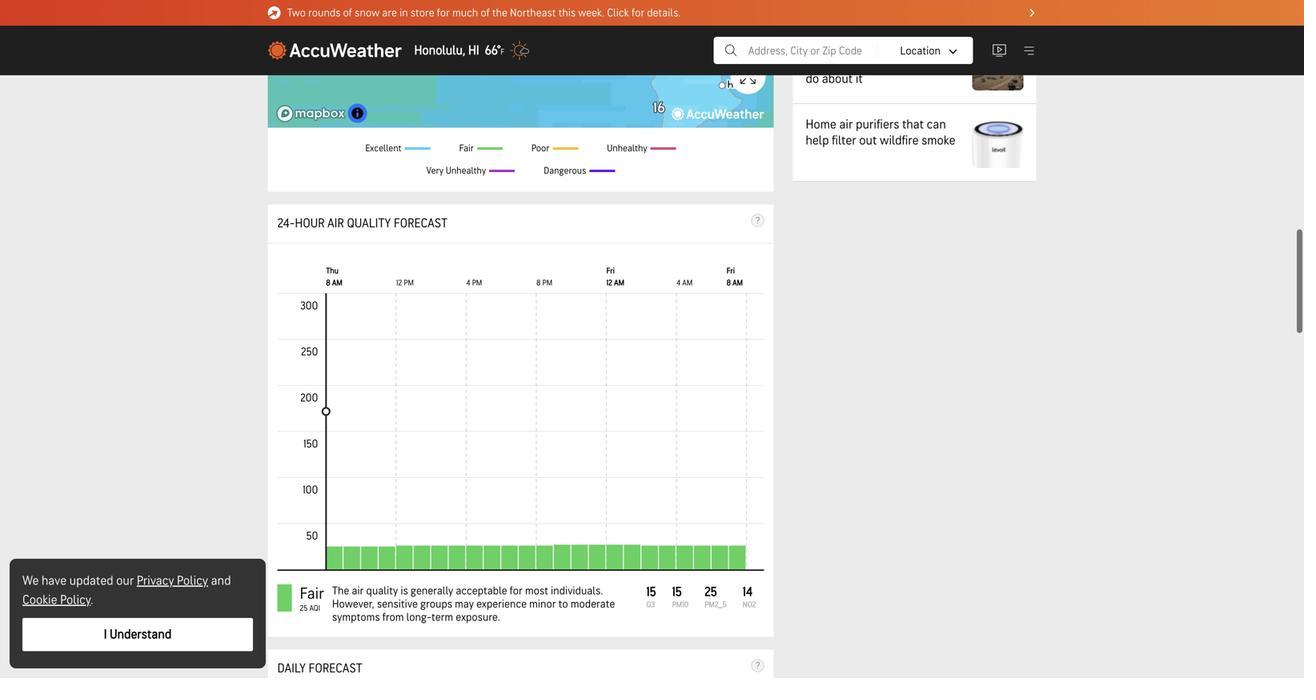 Task type: describe. For each thing, give the bounding box(es) containing it.
14
[[743, 584, 753, 600]]

most
[[525, 584, 548, 597]]

week.
[[578, 6, 605, 19]]

hamburger image
[[1022, 43, 1036, 58]]

have
[[42, 573, 66, 589]]

out
[[859, 133, 877, 149]]

search image
[[723, 41, 739, 60]]

air
[[327, 216, 344, 231]]

fair 25 aqi
[[300, 584, 324, 613]]

2 horizontal spatial for
[[632, 6, 645, 19]]

when
[[877, 39, 906, 55]]

experience
[[476, 597, 527, 611]]

the
[[492, 6, 507, 19]]

air for the air quality is generally acceptable for most individuals. however, sensitive groups may experience minor to moderate symptoms from long-term exposure.
[[352, 584, 364, 597]]

0 vertical spatial to
[[832, 39, 843, 55]]

store
[[410, 6, 434, 19]]

1 horizontal spatial forecast
[[394, 216, 448, 231]]

excellent
[[365, 142, 402, 154]]

individuals.
[[551, 584, 603, 597]]

updated
[[69, 573, 113, 589]]

fair for fair 25 aqi
[[300, 584, 324, 603]]

groups
[[420, 597, 452, 611]]

24-
[[277, 216, 295, 231]]

in
[[399, 6, 408, 19]]

home air purifiers that can help filter out wildfire smoke link
[[793, 104, 1036, 182]]

honolulu, hi 66° f
[[414, 43, 504, 58]]

breaking news image
[[268, 6, 281, 19]]

this
[[558, 6, 576, 19]]

acceptable
[[456, 584, 507, 597]]

25 inside 25 pm2_5
[[705, 584, 717, 600]]

pm2_5
[[705, 600, 727, 609]]

f
[[501, 47, 504, 57]]

25 pm2_5
[[705, 584, 727, 609]]

how to know when air quality is poor and what to do about it link
[[793, 26, 1036, 104]]

map region
[[268, 0, 774, 128]]

symptoms
[[332, 611, 380, 624]]

and inside how to know when air quality is poor and what to do about it
[[884, 55, 904, 71]]

privacy policy link
[[137, 573, 208, 589]]

air inside how to know when air quality is poor and what to do about it
[[909, 39, 923, 55]]

0 horizontal spatial unhealthy
[[446, 165, 486, 176]]

0 horizontal spatial forecast
[[309, 661, 362, 676]]

two
[[287, 6, 306, 19]]

snow
[[355, 6, 380, 19]]

dangerous
[[544, 165, 586, 176]]

Address, City or Zip Code text field
[[748, 44, 941, 57]]

home air purifiers that can help filter out wildfire smoke
[[806, 117, 955, 149]]

know
[[846, 39, 875, 55]]

cookie
[[22, 592, 57, 608]]

can
[[927, 117, 946, 132]]

no2
[[743, 600, 756, 609]]

is inside the air quality is generally acceptable for most individuals. however, sensitive groups may experience minor to moderate symptoms from long-term exposure.
[[401, 584, 408, 597]]

15 pm10
[[672, 584, 689, 609]]

term
[[431, 611, 453, 624]]

long-
[[406, 611, 431, 624]]

to inside the air quality is generally acceptable for most individuals. however, sensitive groups may experience minor to moderate symptoms from long-term exposure.
[[558, 597, 568, 611]]

66°
[[485, 43, 501, 58]]

and inside the we have updated our privacy policy and cookie policy .
[[211, 573, 231, 589]]

poor
[[531, 142, 549, 154]]

pm10
[[672, 600, 689, 609]]

how to know when air quality is poor and what to do about it
[[806, 39, 947, 87]]

privacy
[[137, 573, 174, 589]]

1 of from the left
[[343, 6, 352, 19]]

our
[[116, 573, 134, 589]]

northeast
[[510, 6, 556, 19]]

quality inside how to know when air quality is poor and what to do about it
[[806, 55, 842, 71]]

honolulu,
[[414, 43, 465, 58]]

very
[[426, 165, 444, 176]]

that
[[902, 117, 924, 132]]

quality
[[347, 216, 391, 231]]

fair for fair
[[459, 142, 474, 154]]

i
[[104, 627, 107, 642]]

how
[[806, 39, 829, 55]]

the air quality is generally acceptable for most individuals. however, sensitive groups may experience minor to moderate symptoms from long-term exposure.
[[332, 584, 615, 624]]



Task type: vqa. For each thing, say whether or not it's contained in the screenshot.


Task type: locate. For each thing, give the bounding box(es) containing it.
understand
[[110, 627, 171, 642]]

15 for 15 o3
[[646, 584, 656, 600]]

purifiers
[[856, 117, 899, 132]]

and right privacy policy link
[[211, 573, 231, 589]]

quality down how
[[806, 55, 842, 71]]

are
[[382, 6, 397, 19]]

1 horizontal spatial of
[[481, 6, 490, 19]]

1 vertical spatial to
[[936, 55, 947, 71]]

from
[[382, 611, 404, 624]]

1 vertical spatial 25
[[300, 603, 308, 613]]

moderate
[[571, 597, 615, 611]]

fair left the
[[300, 584, 324, 603]]

however,
[[332, 597, 374, 611]]

two rounds of snow are in store for much of the northeast this week. click for details. link
[[268, 0, 1036, 26]]

o3
[[646, 600, 655, 609]]

and
[[884, 55, 904, 71], [211, 573, 231, 589]]

help
[[806, 133, 829, 149]]

air right the
[[352, 584, 364, 597]]

2 vertical spatial to
[[558, 597, 568, 611]]

0 vertical spatial unhealthy
[[607, 142, 647, 154]]

15 left the 15 pm10
[[646, 584, 656, 600]]

very unhealthy
[[426, 165, 486, 176]]

two rounds of snow are in store for much of the northeast this week. click for details.
[[287, 6, 681, 19]]

1 horizontal spatial fair
[[459, 142, 474, 154]]

1 horizontal spatial quality
[[806, 55, 842, 71]]

25 left aqi
[[300, 603, 308, 613]]

to
[[832, 39, 843, 55], [936, 55, 947, 71], [558, 597, 568, 611]]

0 vertical spatial air
[[909, 39, 923, 55]]

what
[[907, 55, 933, 71]]

15 o3
[[646, 584, 656, 609]]

chevron right image
[[1030, 9, 1035, 17]]

1 vertical spatial unhealthy
[[446, 165, 486, 176]]

1 vertical spatial and
[[211, 573, 231, 589]]

sensitive
[[377, 597, 418, 611]]

generally
[[411, 584, 453, 597]]

wildfire
[[880, 133, 919, 149]]

home
[[806, 117, 836, 132]]

15 inside the 15 pm10
[[672, 584, 682, 600]]

daily forecast
[[277, 661, 362, 676]]

0 horizontal spatial air
[[352, 584, 364, 597]]

hour
[[295, 216, 325, 231]]

and down when
[[884, 55, 904, 71]]

we
[[22, 573, 39, 589]]

air
[[909, 39, 923, 55], [839, 117, 853, 132], [352, 584, 364, 597]]

quality inside the air quality is generally acceptable for most individuals. however, sensitive groups may experience minor to moderate symptoms from long-term exposure.
[[366, 584, 398, 597]]

0 horizontal spatial quality
[[366, 584, 398, 597]]

quality up from
[[366, 584, 398, 597]]

1 vertical spatial air
[[839, 117, 853, 132]]

0 vertical spatial quality
[[806, 55, 842, 71]]

air inside the air quality is generally acceptable for most individuals. however, sensitive groups may experience minor to moderate symptoms from long-term exposure.
[[352, 584, 364, 597]]

policy right privacy
[[177, 573, 208, 589]]

hi
[[468, 43, 479, 58]]

0 vertical spatial is
[[845, 55, 854, 71]]

unhealthy
[[607, 142, 647, 154], [446, 165, 486, 176]]

1 vertical spatial fair
[[300, 584, 324, 603]]

0 vertical spatial fair
[[459, 142, 474, 154]]

1 horizontal spatial for
[[510, 584, 523, 597]]

for inside the air quality is generally acceptable for most individuals. however, sensitive groups may experience minor to moderate symptoms from long-term exposure.
[[510, 584, 523, 597]]

1 horizontal spatial and
[[884, 55, 904, 71]]

1 horizontal spatial policy
[[177, 573, 208, 589]]

tooltip image
[[751, 659, 764, 672]]

to right how
[[832, 39, 843, 55]]

0 horizontal spatial and
[[211, 573, 231, 589]]

daily
[[277, 661, 306, 676]]

0 horizontal spatial fair
[[300, 584, 324, 603]]

the
[[332, 584, 349, 597]]

25
[[705, 584, 717, 600], [300, 603, 308, 613]]

1 vertical spatial forecast
[[309, 661, 362, 676]]

forecast
[[394, 216, 448, 231], [309, 661, 362, 676]]

forecast right daily
[[309, 661, 362, 676]]

0 horizontal spatial 15
[[646, 584, 656, 600]]

much
[[452, 6, 478, 19]]

minor
[[529, 597, 556, 611]]

1 horizontal spatial 15
[[672, 584, 682, 600]]

air up the filter on the top right of the page
[[839, 117, 853, 132]]

2 of from the left
[[481, 6, 490, 19]]

1 15 from the left
[[646, 584, 656, 600]]

2 vertical spatial air
[[352, 584, 364, 597]]

0 horizontal spatial to
[[558, 597, 568, 611]]

24-hour air quality forecast
[[277, 216, 448, 231]]

1 horizontal spatial is
[[845, 55, 854, 71]]

15 for 15 pm10
[[672, 584, 682, 600]]

0 vertical spatial 25
[[705, 584, 717, 600]]

about
[[822, 71, 853, 87]]

25 right the 15 pm10
[[705, 584, 717, 600]]

poor
[[857, 55, 881, 71]]

air up the "what"
[[909, 39, 923, 55]]

.
[[91, 592, 93, 608]]

policy down updated
[[60, 592, 91, 608]]

2 15 from the left
[[672, 584, 682, 600]]

air for home air purifiers that can help filter out wildfire smoke
[[839, 117, 853, 132]]

quality
[[806, 55, 842, 71], [366, 584, 398, 597]]

0 vertical spatial policy
[[177, 573, 208, 589]]

15
[[646, 584, 656, 600], [672, 584, 682, 600]]

25 inside fair 25 aqi
[[300, 603, 308, 613]]

policy
[[177, 573, 208, 589], [60, 592, 91, 608]]

for right click
[[632, 6, 645, 19]]

0 horizontal spatial 25
[[300, 603, 308, 613]]

may
[[455, 597, 474, 611]]

1 horizontal spatial unhealthy
[[607, 142, 647, 154]]

chevron down image
[[949, 49, 957, 54]]

cookie policy link
[[22, 592, 91, 608]]

to right the "what"
[[936, 55, 947, 71]]

aqi
[[309, 603, 320, 613]]

location
[[900, 44, 941, 57]]

0 horizontal spatial is
[[401, 584, 408, 597]]

0 horizontal spatial of
[[343, 6, 352, 19]]

smoke
[[922, 133, 955, 149]]

0 horizontal spatial for
[[437, 6, 450, 19]]

we have updated our privacy policy and cookie policy .
[[22, 573, 231, 608]]

rounds
[[308, 6, 341, 19]]

1 vertical spatial quality
[[366, 584, 398, 597]]

1 horizontal spatial to
[[832, 39, 843, 55]]

1 vertical spatial is
[[401, 584, 408, 597]]

it
[[856, 71, 863, 87]]

click
[[607, 6, 629, 19]]

air inside home air purifiers that can help filter out wildfire smoke
[[839, 117, 853, 132]]

fair up the very unhealthy
[[459, 142, 474, 154]]

for right 'store'
[[437, 6, 450, 19]]

is left generally
[[401, 584, 408, 597]]

0 vertical spatial and
[[884, 55, 904, 71]]

14 no2
[[743, 584, 756, 609]]

0 vertical spatial forecast
[[394, 216, 448, 231]]

is
[[845, 55, 854, 71], [401, 584, 408, 597]]

fair
[[459, 142, 474, 154], [300, 584, 324, 603]]

exposure.
[[456, 611, 500, 624]]

forecast right quality
[[394, 216, 448, 231]]

filter
[[832, 133, 856, 149]]

tooltip image
[[751, 214, 764, 227]]

is inside how to know when air quality is poor and what to do about it
[[845, 55, 854, 71]]

details.
[[647, 6, 681, 19]]

1 vertical spatial policy
[[60, 592, 91, 608]]

for left most on the bottom
[[510, 584, 523, 597]]

i understand
[[104, 627, 171, 642]]

0 horizontal spatial policy
[[60, 592, 91, 608]]

is left poor
[[845, 55, 854, 71]]

do
[[806, 71, 819, 87]]

of left snow at left
[[343, 6, 352, 19]]

2 horizontal spatial air
[[909, 39, 923, 55]]

1 horizontal spatial air
[[839, 117, 853, 132]]

to right minor
[[558, 597, 568, 611]]

15 right the 15 o3
[[672, 584, 682, 600]]

of
[[343, 6, 352, 19], [481, 6, 490, 19]]

of left the
[[481, 6, 490, 19]]

2 horizontal spatial to
[[936, 55, 947, 71]]

1 horizontal spatial 25
[[705, 584, 717, 600]]



